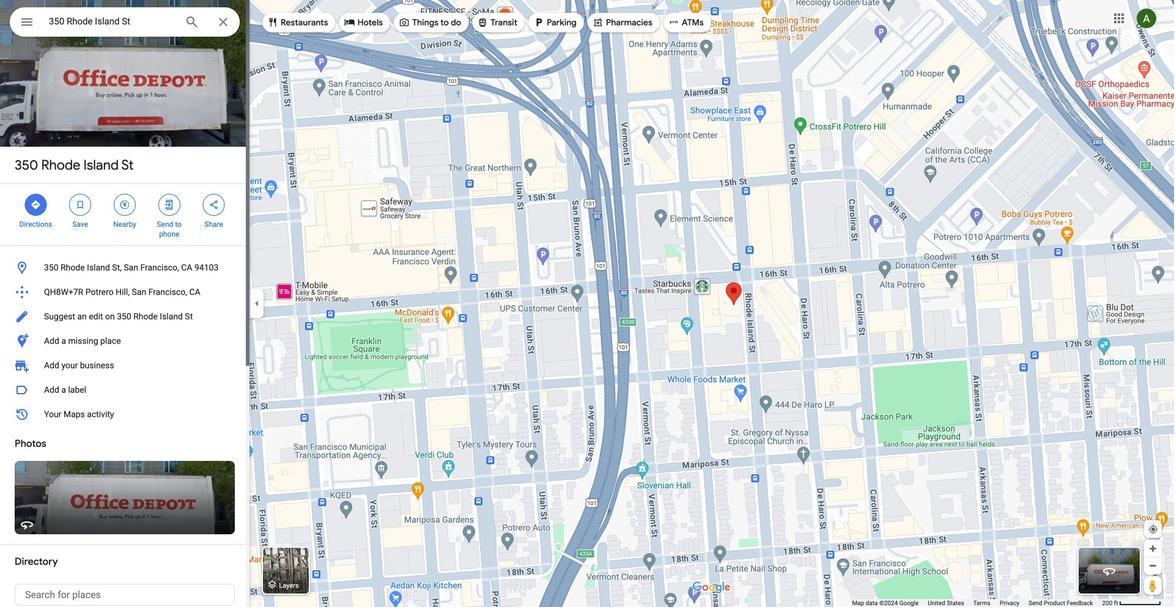 Task type: locate. For each thing, give the bounding box(es) containing it.
zoom out image
[[1148, 561, 1158, 571]]

show street view coverage image
[[1144, 577, 1162, 595]]

google maps element
[[0, 0, 1174, 607]]

none text field inside google maps element
[[15, 584, 235, 606]]

None text field
[[15, 584, 235, 606]]

None search field
[[10, 7, 240, 40]]

350 Rhode Island St field
[[10, 7, 240, 40]]

main content
[[0, 0, 249, 607]]

zoom in image
[[1148, 544, 1158, 553]]

actions for 350 rhode island st region
[[0, 184, 249, 245]]

None field
[[49, 14, 175, 29]]

none field inside 350 rhode island st field
[[49, 14, 175, 29]]



Task type: describe. For each thing, give the bounding box(es) containing it.
none search field inside google maps element
[[10, 7, 240, 40]]

collapse side panel image
[[250, 297, 264, 310]]

street view image
[[1102, 564, 1117, 578]]

google account: augustus odena  
(augustus@adept.ai) image
[[1137, 9, 1156, 28]]

show your location image
[[1148, 524, 1159, 535]]



Task type: vqa. For each thing, say whether or not it's contained in the screenshot.
search box inside the GOOGLE MAPS element
yes



